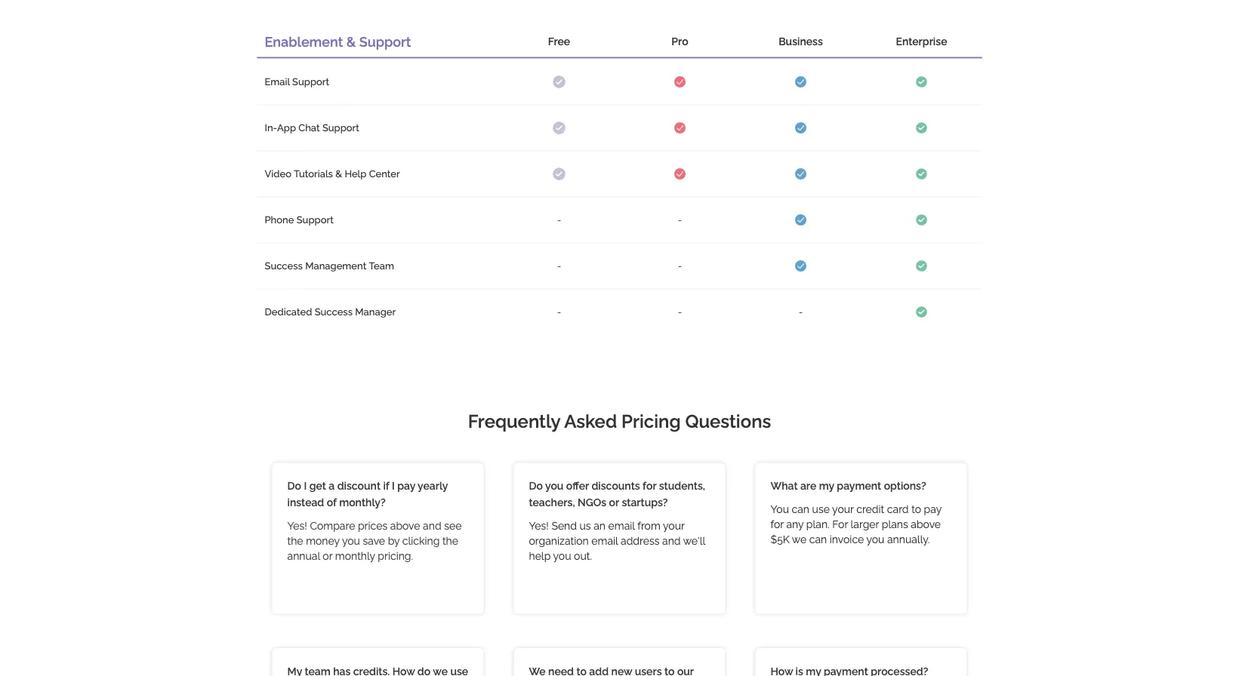 Task type: locate. For each thing, give the bounding box(es) containing it.
yes! down instead
[[287, 521, 307, 533]]

dedicated success manager
[[265, 307, 396, 318]]

monthly?
[[339, 497, 386, 510]]

free
[[548, 36, 570, 48]]

1 vertical spatial &
[[336, 169, 342, 180]]

1 horizontal spatial yes!
[[529, 521, 549, 533]]

annually.
[[887, 534, 930, 547]]

for inside 'you can use your credit card to pay for any plan. for larger plans above $5k we can invoice you annually.'
[[771, 519, 784, 532]]

prices
[[358, 521, 388, 533]]

0 horizontal spatial i
[[304, 481, 307, 493]]

1 horizontal spatial i
[[392, 481, 395, 493]]

an
[[594, 521, 606, 533]]

1 horizontal spatial &
[[346, 34, 356, 50]]

can
[[792, 504, 810, 517], [809, 534, 827, 547]]

&
[[346, 34, 356, 50], [336, 169, 342, 180]]

above down to
[[911, 519, 941, 532]]

teachers,
[[529, 497, 575, 510]]

& right enablement
[[346, 34, 356, 50]]

0 vertical spatial or
[[609, 497, 619, 510]]

pay right to
[[924, 504, 942, 517]]

1 horizontal spatial and
[[662, 536, 681, 548]]

offer
[[566, 481, 589, 493]]

email down an
[[592, 536, 618, 548]]

and up the clicking
[[423, 521, 442, 533]]

for down you
[[771, 519, 784, 532]]

management team
[[305, 261, 394, 272]]

0 vertical spatial can
[[792, 504, 810, 517]]

annual
[[287, 551, 320, 563]]

plans
[[882, 519, 908, 532]]

1 horizontal spatial success
[[315, 307, 353, 318]]

do for do i get a discount if i pay yearly instead of monthly?
[[287, 481, 301, 493]]

success
[[265, 261, 303, 272], [315, 307, 353, 318]]

i
[[304, 481, 307, 493], [392, 481, 395, 493]]

do inside do i get a discount if i pay yearly instead of monthly?
[[287, 481, 301, 493]]

can down plan.
[[809, 534, 827, 547]]

pay
[[398, 481, 415, 493], [924, 504, 942, 517]]

1 vertical spatial your
[[663, 521, 685, 533]]

you down organization
[[553, 551, 571, 563]]

above up by
[[390, 521, 420, 533]]

the down see
[[443, 536, 458, 548]]

you up monthly
[[342, 536, 360, 548]]

what are my payment options?
[[771, 481, 927, 493]]

yes! send us an email from your organization email address and we'll help you out.
[[529, 521, 705, 563]]

0 horizontal spatial do
[[287, 481, 301, 493]]

address
[[621, 536, 660, 548]]

for inside do you offer discounts for students, teachers, ngos or startups?
[[643, 481, 657, 493]]

0 vertical spatial and
[[423, 521, 442, 533]]

0 vertical spatial pay
[[398, 481, 415, 493]]

in-
[[265, 123, 277, 134]]

do inside do you offer discounts for students, teachers, ngos or startups?
[[529, 481, 543, 493]]

email
[[608, 521, 635, 533], [592, 536, 618, 548]]

1 vertical spatial email
[[592, 536, 618, 548]]

1 yes! from the left
[[287, 521, 307, 533]]

2 i from the left
[[392, 481, 395, 493]]

pay inside 'you can use your credit card to pay for any plan. for larger plans above $5k we can invoice you annually.'
[[924, 504, 942, 517]]

0 horizontal spatial pay
[[398, 481, 415, 493]]

1 do from the left
[[287, 481, 301, 493]]

your
[[832, 504, 854, 517], [663, 521, 685, 533]]

and left we'll
[[662, 536, 681, 548]]

your right from
[[663, 521, 685, 533]]

success down phone at top
[[265, 261, 303, 272]]

1 horizontal spatial pay
[[924, 504, 942, 517]]

-
[[557, 215, 561, 226], [678, 215, 682, 226], [557, 261, 561, 272], [678, 261, 682, 272], [557, 307, 561, 318], [678, 307, 682, 318], [799, 307, 803, 318]]

2 yes! from the left
[[529, 521, 549, 533]]

my
[[819, 481, 835, 493]]

phone
[[265, 215, 294, 226]]

0 vertical spatial for
[[643, 481, 657, 493]]

above inside yes! compare prices above and see the money you save by clicking the annual or monthly pricing.
[[390, 521, 420, 533]]

1 vertical spatial and
[[662, 536, 681, 548]]

email
[[265, 77, 290, 88]]

you
[[771, 504, 789, 517]]

success left manager
[[315, 307, 353, 318]]

yes! inside yes! compare prices above and see the money you save by clicking the annual or monthly pricing.
[[287, 521, 307, 533]]

or down the discounts
[[609, 497, 619, 510]]

or down money
[[323, 551, 333, 563]]

pricing
[[622, 412, 681, 433]]

to
[[912, 504, 922, 517]]

we'll
[[683, 536, 705, 548]]

you
[[545, 481, 564, 493], [867, 534, 885, 547], [342, 536, 360, 548], [553, 551, 571, 563]]

0 horizontal spatial for
[[643, 481, 657, 493]]

a
[[329, 481, 335, 493]]

1 vertical spatial pay
[[924, 504, 942, 517]]

0 horizontal spatial your
[[663, 521, 685, 533]]

and inside yes! send us an email from your organization email address and we'll help you out.
[[662, 536, 681, 548]]

above
[[911, 519, 941, 532], [390, 521, 420, 533]]

for
[[643, 481, 657, 493], [771, 519, 784, 532]]

from
[[638, 521, 661, 533]]

i right if
[[392, 481, 395, 493]]

1 horizontal spatial the
[[443, 536, 458, 548]]

0 horizontal spatial and
[[423, 521, 442, 533]]

enablement
[[265, 34, 343, 50]]

0 horizontal spatial or
[[323, 551, 333, 563]]

can up any
[[792, 504, 810, 517]]

you can use your credit card to pay for any plan. for larger plans above $5k we can invoice you annually.
[[771, 504, 942, 547]]

1 vertical spatial can
[[809, 534, 827, 547]]

yes!
[[287, 521, 307, 533], [529, 521, 549, 533]]

pricing.
[[378, 551, 413, 563]]

1 horizontal spatial above
[[911, 519, 941, 532]]

email support
[[265, 77, 329, 88]]

pay for to
[[924, 504, 942, 517]]

i left get
[[304, 481, 307, 493]]

or
[[609, 497, 619, 510], [323, 551, 333, 563]]

frequently
[[468, 412, 561, 433]]

yes! for yes! compare prices above and see the money you save by clicking the annual or monthly pricing.
[[287, 521, 307, 533]]

pro
[[672, 36, 689, 48]]

you up 'teachers,'
[[545, 481, 564, 493]]

save
[[363, 536, 385, 548]]

you down larger
[[867, 534, 885, 547]]

do
[[287, 481, 301, 493], [529, 481, 543, 493]]

do you offer discounts for students, teachers, ngos or startups?
[[529, 481, 705, 510]]

1 vertical spatial or
[[323, 551, 333, 563]]

yes! up organization
[[529, 521, 549, 533]]

2 do from the left
[[529, 481, 543, 493]]

1 horizontal spatial your
[[832, 504, 854, 517]]

0 vertical spatial email
[[608, 521, 635, 533]]

the
[[287, 536, 303, 548], [443, 536, 458, 548]]

do up instead
[[287, 481, 301, 493]]

support
[[359, 34, 411, 50], [292, 77, 329, 88], [322, 123, 359, 134], [297, 215, 334, 226]]

0 vertical spatial your
[[832, 504, 854, 517]]

and inside yes! compare prices above and see the money you save by clicking the annual or monthly pricing.
[[423, 521, 442, 533]]

1 vertical spatial for
[[771, 519, 784, 532]]

and
[[423, 521, 442, 533], [662, 536, 681, 548]]

discounts
[[592, 481, 640, 493]]

& left the help
[[336, 169, 342, 180]]

0 horizontal spatial success
[[265, 261, 303, 272]]

email right an
[[608, 521, 635, 533]]

0 horizontal spatial yes!
[[287, 521, 307, 533]]

enablement & support
[[265, 34, 411, 50]]

for up startups?
[[643, 481, 657, 493]]

options?
[[884, 481, 927, 493]]

1 horizontal spatial do
[[529, 481, 543, 493]]

do up 'teachers,'
[[529, 481, 543, 493]]

ngos
[[578, 497, 607, 510]]

clicking
[[402, 536, 440, 548]]

1 horizontal spatial or
[[609, 497, 619, 510]]

pay right if
[[398, 481, 415, 493]]

do i get a discount if i pay yearly instead of monthly?
[[287, 481, 448, 510]]

0 horizontal spatial above
[[390, 521, 420, 533]]

1 horizontal spatial for
[[771, 519, 784, 532]]

your up for
[[832, 504, 854, 517]]

the up annual
[[287, 536, 303, 548]]

center
[[369, 169, 400, 180]]

yes! inside yes! send us an email from your organization email address and we'll help you out.
[[529, 521, 549, 533]]

0 horizontal spatial the
[[287, 536, 303, 548]]

0 horizontal spatial &
[[336, 169, 342, 180]]

students,
[[659, 481, 705, 493]]

get
[[309, 481, 326, 493]]

you inside do you offer discounts for students, teachers, ngos or startups?
[[545, 481, 564, 493]]

pay inside do i get a discount if i pay yearly instead of monthly?
[[398, 481, 415, 493]]



Task type: describe. For each thing, give the bounding box(es) containing it.
1 i from the left
[[304, 481, 307, 493]]

monthly
[[335, 551, 375, 563]]

help
[[345, 169, 367, 180]]

see
[[444, 521, 462, 533]]

if
[[383, 481, 389, 493]]

us
[[580, 521, 591, 533]]

success management team
[[265, 261, 394, 272]]

any
[[787, 519, 804, 532]]

invoice
[[830, 534, 864, 547]]

questions
[[685, 412, 771, 433]]

startups?
[[622, 497, 668, 510]]

credit
[[857, 504, 885, 517]]

$5k
[[771, 534, 790, 547]]

larger
[[851, 519, 879, 532]]

0 vertical spatial success
[[265, 261, 303, 272]]

what
[[771, 481, 798, 493]]

instead
[[287, 497, 324, 510]]

frequently asked pricing questions
[[468, 412, 771, 433]]

send
[[552, 521, 577, 533]]

video
[[265, 169, 292, 180]]

enterprise
[[896, 36, 948, 48]]

yearly
[[418, 481, 448, 493]]

2 the from the left
[[443, 536, 458, 548]]

for
[[833, 519, 848, 532]]

or inside yes! compare prices above and see the money you save by clicking the annual or monthly pricing.
[[323, 551, 333, 563]]

money
[[306, 536, 340, 548]]

discount
[[337, 481, 381, 493]]

above inside 'you can use your credit card to pay for any plan. for larger plans above $5k we can invoice you annually.'
[[911, 519, 941, 532]]

you inside 'you can use your credit card to pay for any plan. for larger plans above $5k we can invoice you annually.'
[[867, 534, 885, 547]]

your inside 'you can use your credit card to pay for any plan. for larger plans above $5k we can invoice you annually.'
[[832, 504, 854, 517]]

video tutorials & help center
[[265, 169, 400, 180]]

chat
[[299, 123, 320, 134]]

1 vertical spatial success
[[315, 307, 353, 318]]

or inside do you offer discounts for students, teachers, ngos or startups?
[[609, 497, 619, 510]]

asked
[[564, 412, 617, 433]]

pay for i
[[398, 481, 415, 493]]

your inside yes! send us an email from your organization email address and we'll help you out.
[[663, 521, 685, 533]]

plan.
[[807, 519, 830, 532]]

1 the from the left
[[287, 536, 303, 548]]

0 vertical spatial &
[[346, 34, 356, 50]]

you inside yes! send us an email from your organization email address and we'll help you out.
[[553, 551, 571, 563]]

tutorials
[[294, 169, 333, 180]]

help
[[529, 551, 551, 563]]

payment
[[837, 481, 882, 493]]

business
[[779, 36, 823, 48]]

in-app chat support
[[265, 123, 359, 134]]

app
[[277, 123, 296, 134]]

we
[[792, 534, 807, 547]]

use
[[812, 504, 830, 517]]

by
[[388, 536, 400, 548]]

organization
[[529, 536, 589, 548]]

you inside yes! compare prices above and see the money you save by clicking the annual or monthly pricing.
[[342, 536, 360, 548]]

manager
[[355, 307, 396, 318]]

compare
[[310, 521, 355, 533]]

card
[[887, 504, 909, 517]]

dedicated
[[265, 307, 312, 318]]

do for do you offer discounts for students, teachers, ngos or startups?
[[529, 481, 543, 493]]

phone support
[[265, 215, 334, 226]]

yes! compare prices above and see the money you save by clicking the annual or monthly pricing.
[[287, 521, 462, 563]]

yes! for yes! send us an email from your organization email address and we'll help you out.
[[529, 521, 549, 533]]

of
[[327, 497, 337, 510]]

are
[[801, 481, 817, 493]]

out.
[[574, 551, 592, 563]]



Task type: vqa. For each thing, say whether or not it's contained in the screenshot.


